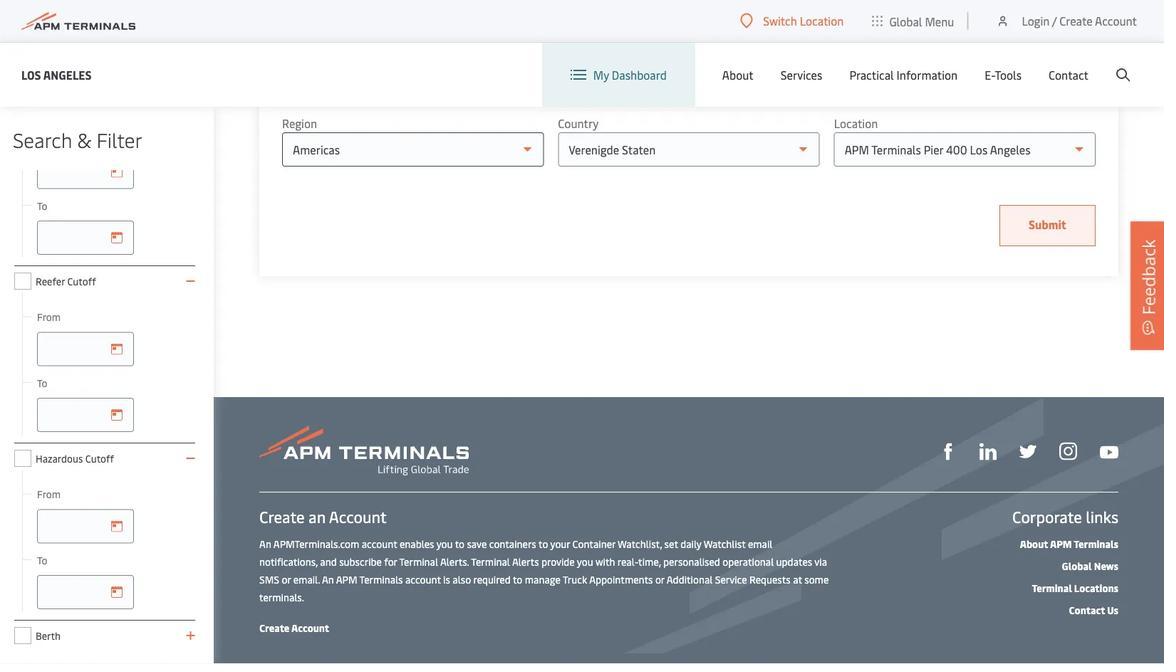 Task type: describe. For each thing, give the bounding box(es) containing it.
about button
[[722, 43, 754, 107]]

cutoff for hazardous cutoff
[[85, 452, 114, 466]]

global for global menu
[[889, 13, 922, 29]]

global for global news
[[1062, 559, 1092, 573]]

practical information button
[[850, 43, 958, 107]]

service
[[715, 573, 747, 586]]

instagram image
[[1059, 443, 1077, 461]]

country
[[558, 116, 599, 131]]

location inside button
[[800, 13, 844, 28]]

create account link
[[259, 621, 329, 635]]

time,
[[638, 555, 661, 569]]

subscribe
[[339, 555, 382, 569]]

terminal locations
[[1032, 581, 1119, 595]]

also
[[453, 573, 471, 586]]

container inside button
[[495, 53, 538, 66]]

create an account
[[259, 507, 387, 528]]

linkedin__x28_alt_x29__3_ link
[[980, 441, 997, 461]]

e-tools
[[985, 67, 1022, 82]]

additional
[[667, 573, 713, 586]]

container event history button
[[477, 37, 618, 83]]

with
[[596, 555, 615, 569]]

1 vertical spatial account
[[405, 573, 441, 586]]

1 to from the top
[[37, 199, 47, 212]]

my
[[593, 67, 609, 82]]

0 vertical spatial you
[[436, 537, 453, 551]]

To text field
[[37, 576, 134, 610]]

instagram link
[[1059, 441, 1077, 461]]

/
[[1052, 13, 1057, 28]]

dashboard
[[612, 67, 667, 82]]

requests
[[750, 573, 791, 586]]

switch
[[763, 13, 797, 28]]

terminals.
[[259, 591, 304, 604]]

updates
[[776, 555, 812, 569]]

truck
[[563, 573, 587, 586]]

los angeles
[[21, 67, 92, 82]]

apmterminals.com
[[273, 537, 359, 551]]

email
[[748, 537, 773, 551]]

linkedin image
[[980, 443, 997, 461]]

fill 44 link
[[1020, 441, 1037, 461]]

provide
[[541, 555, 575, 569]]

real-
[[618, 555, 638, 569]]

daily
[[680, 537, 701, 551]]

enables
[[400, 537, 434, 551]]

from text field for hazardous
[[37, 510, 134, 544]]

operational
[[723, 555, 774, 569]]

1 or from the left
[[282, 573, 291, 586]]

switch location button
[[740, 13, 844, 29]]

switch location
[[763, 13, 844, 28]]

berth
[[36, 629, 61, 643]]

notifications,
[[259, 555, 318, 569]]

2 horizontal spatial terminal
[[1032, 581, 1072, 595]]

history
[[568, 53, 600, 66]]

youtube image
[[1100, 446, 1119, 459]]

create for create an account
[[259, 507, 305, 528]]

via
[[815, 555, 827, 569]]

set
[[664, 537, 678, 551]]

2 to text field from the top
[[37, 398, 134, 432]]

vessel schedule
[[636, 53, 707, 66]]

news
[[1094, 559, 1119, 573]]

contact us
[[1069, 603, 1119, 617]]

at
[[793, 573, 802, 586]]

practical
[[850, 67, 894, 82]]

login / create account
[[1022, 13, 1137, 28]]

locations
[[1074, 581, 1119, 595]]

appointments
[[589, 573, 653, 586]]

information
[[897, 67, 958, 82]]

0 vertical spatial an
[[259, 537, 271, 551]]

&
[[77, 126, 92, 153]]

about apm terminals
[[1020, 537, 1119, 551]]

region
[[282, 116, 317, 131]]

about apm terminals link
[[1020, 537, 1119, 551]]

save
[[467, 537, 487, 551]]

1 to text field from the top
[[37, 221, 134, 255]]

email.
[[293, 573, 320, 586]]

required
[[473, 573, 511, 586]]

apmt footer logo image
[[259, 426, 469, 476]]

feedback
[[1137, 240, 1160, 315]]

corporate
[[1012, 507, 1082, 528]]

container event history
[[495, 53, 600, 66]]

terminal locations link
[[1032, 581, 1119, 595]]

0 horizontal spatial terminal
[[399, 555, 438, 569]]

1 horizontal spatial apm
[[1050, 537, 1072, 551]]

0 horizontal spatial to
[[455, 537, 465, 551]]

an
[[309, 507, 326, 528]]

is
[[443, 573, 450, 586]]

1 vertical spatial location
[[834, 116, 878, 131]]

from for reefer cutoff
[[37, 310, 61, 324]]

login / create account link
[[996, 0, 1137, 42]]

1 horizontal spatial terminal
[[471, 555, 510, 569]]

an apmterminals.com account enables you to save containers to your container watchlist, set daily watchlist email notifications, and subscribe for terminal alerts. terminal alerts provide you with real-time, personalised operational updates via sms or email. an apm terminals account is also required to manage truck appointments or additional service requests at some terminals.
[[259, 537, 829, 604]]

feedback button
[[1131, 222, 1164, 350]]

angeles
[[43, 67, 92, 82]]

manage
[[525, 573, 561, 586]]



Task type: vqa. For each thing, say whether or not it's contained in the screenshot.
Terms
no



Task type: locate. For each thing, give the bounding box(es) containing it.
vessel
[[636, 53, 664, 66]]

0 horizontal spatial about
[[722, 67, 754, 82]]

1 vertical spatial container
[[573, 537, 616, 551]]

for
[[384, 555, 397, 569]]

global
[[889, 13, 922, 29], [1062, 559, 1092, 573]]

to
[[37, 199, 47, 212], [37, 376, 47, 390], [37, 554, 47, 567]]

shape link
[[940, 441, 957, 461]]

terminals inside an apmterminals.com account enables you to save containers to your container watchlist, set daily watchlist email notifications, and subscribe for terminal alerts. terminal alerts provide you with real-time, personalised operational updates via sms or email. an apm terminals account is also required to manage truck appointments or additional service requests at some terminals.
[[359, 573, 403, 586]]

1 vertical spatial contact
[[1069, 603, 1105, 617]]

0 vertical spatial global
[[889, 13, 922, 29]]

1 horizontal spatial terminals
[[1074, 537, 1119, 551]]

global news link
[[1062, 559, 1119, 573]]

to for reefer cutoff
[[37, 376, 47, 390]]

1 from from the top
[[37, 310, 61, 324]]

to for hazardous cutoff
[[37, 554, 47, 567]]

filter
[[97, 126, 142, 153]]

1 vertical spatial global
[[1062, 559, 1092, 573]]

1 horizontal spatial container
[[573, 537, 616, 551]]

us
[[1107, 603, 1119, 617]]

3 to from the top
[[37, 554, 47, 567]]

global left menu
[[889, 13, 922, 29]]

about down corporate
[[1020, 537, 1048, 551]]

personalised
[[663, 555, 720, 569]]

account left 'is'
[[405, 573, 441, 586]]

tab list
[[259, 37, 1119, 83]]

location
[[800, 13, 844, 28], [834, 116, 878, 131]]

0 vertical spatial to text field
[[37, 221, 134, 255]]

2 from text field from the top
[[37, 510, 134, 544]]

0 vertical spatial create
[[1060, 13, 1093, 28]]

2 vertical spatial account
[[291, 621, 329, 635]]

terminal down enables
[[399, 555, 438, 569]]

facebook image
[[940, 443, 957, 461]]

from text field up to text field
[[37, 510, 134, 544]]

account
[[362, 537, 397, 551], [405, 573, 441, 586]]

1 horizontal spatial an
[[322, 573, 334, 586]]

account up for
[[362, 537, 397, 551]]

global menu
[[889, 13, 954, 29]]

global menu button
[[858, 0, 969, 42]]

an
[[259, 537, 271, 551], [322, 573, 334, 586]]

0 horizontal spatial account
[[362, 537, 397, 551]]

you up alerts.
[[436, 537, 453, 551]]

1 horizontal spatial or
[[655, 573, 665, 586]]

2 vertical spatial create
[[259, 621, 289, 635]]

1 vertical spatial apm
[[336, 573, 357, 586]]

my dashboard
[[593, 67, 667, 82]]

from
[[37, 310, 61, 324], [37, 488, 61, 501]]

submit button
[[1000, 205, 1096, 247]]

contact button
[[1049, 43, 1089, 107]]

you tube link
[[1100, 442, 1119, 460]]

1 horizontal spatial you
[[577, 555, 593, 569]]

None text field
[[37, 155, 134, 189]]

or right sms
[[282, 573, 291, 586]]

contact for contact
[[1049, 67, 1089, 82]]

about for about
[[722, 67, 754, 82]]

1 vertical spatial an
[[322, 573, 334, 586]]

terminal
[[399, 555, 438, 569], [471, 555, 510, 569], [1032, 581, 1072, 595]]

1 horizontal spatial to
[[513, 573, 522, 586]]

create right the /
[[1060, 13, 1093, 28]]

container up with
[[573, 537, 616, 551]]

vessel schedule button
[[618, 37, 725, 83]]

from text field for reefer
[[37, 332, 134, 367]]

submit
[[1029, 217, 1067, 232]]

to left your
[[539, 537, 548, 551]]

2 to from the top
[[37, 376, 47, 390]]

to text field up reefer cutoff
[[37, 221, 134, 255]]

search & filter
[[13, 126, 142, 153]]

about
[[722, 67, 754, 82], [1020, 537, 1048, 551]]

tools
[[995, 67, 1022, 82]]

terminal up required
[[471, 555, 510, 569]]

terminals
[[1074, 537, 1119, 551], [359, 573, 403, 586]]

0 vertical spatial terminals
[[1074, 537, 1119, 551]]

2 horizontal spatial to
[[539, 537, 548, 551]]

2 or from the left
[[655, 573, 665, 586]]

0 vertical spatial account
[[362, 537, 397, 551]]

or
[[282, 573, 291, 586], [655, 573, 665, 586]]

account right an
[[329, 507, 387, 528]]

location down practical
[[834, 116, 878, 131]]

terminal down global news link
[[1032, 581, 1072, 595]]

from down reefer
[[37, 310, 61, 324]]

1 vertical spatial from text field
[[37, 510, 134, 544]]

search
[[13, 126, 72, 153]]

contact down login / create account link
[[1049, 67, 1089, 82]]

alerts.
[[440, 555, 469, 569]]

account right the /
[[1095, 13, 1137, 28]]

from down hazardous
[[37, 488, 61, 501]]

from for hazardous cutoff
[[37, 488, 61, 501]]

apm down corporate links
[[1050, 537, 1072, 551]]

0 horizontal spatial apm
[[336, 573, 357, 586]]

from text field down reefer cutoff
[[37, 332, 134, 367]]

and
[[320, 555, 337, 569]]

alerts
[[512, 555, 539, 569]]

cutoff
[[67, 275, 96, 288], [85, 452, 114, 466]]

practical information
[[850, 67, 958, 82]]

about for about apm terminals
[[1020, 537, 1048, 551]]

0 horizontal spatial an
[[259, 537, 271, 551]]

apm down subscribe
[[336, 573, 357, 586]]

cutoff for reefer cutoff
[[67, 275, 96, 288]]

1 vertical spatial terminals
[[359, 573, 403, 586]]

2 from from the top
[[37, 488, 61, 501]]

cutoff right hazardous
[[85, 452, 114, 466]]

account down terminals.
[[291, 621, 329, 635]]

0 vertical spatial container
[[495, 53, 538, 66]]

account
[[1095, 13, 1137, 28], [329, 507, 387, 528], [291, 621, 329, 635]]

to left the save
[[455, 537, 465, 551]]

None checkbox
[[14, 273, 31, 290], [14, 450, 31, 467], [14, 628, 31, 645], [14, 273, 31, 290], [14, 450, 31, 467], [14, 628, 31, 645]]

0 vertical spatial cutoff
[[67, 275, 96, 288]]

1 vertical spatial to text field
[[37, 398, 134, 432]]

event
[[541, 53, 566, 66]]

1 vertical spatial about
[[1020, 537, 1048, 551]]

to down 'alerts'
[[513, 573, 522, 586]]

links
[[1086, 507, 1119, 528]]

cutoff right reefer
[[67, 275, 96, 288]]

global inside button
[[889, 13, 922, 29]]

0 horizontal spatial global
[[889, 13, 922, 29]]

contact
[[1049, 67, 1089, 82], [1069, 603, 1105, 617]]

watchlist,
[[618, 537, 662, 551]]

login
[[1022, 13, 1050, 28]]

0 vertical spatial apm
[[1050, 537, 1072, 551]]

create left an
[[259, 507, 305, 528]]

create for create account
[[259, 621, 289, 635]]

my dashboard button
[[571, 43, 667, 107]]

reefer
[[36, 275, 65, 288]]

To text field
[[37, 221, 134, 255], [37, 398, 134, 432]]

twitter image
[[1020, 443, 1037, 461]]

1 horizontal spatial about
[[1020, 537, 1048, 551]]

about left services on the top of page
[[722, 67, 754, 82]]

los
[[21, 67, 41, 82]]

terminals down for
[[359, 573, 403, 586]]

0 vertical spatial from
[[37, 310, 61, 324]]

global up terminal locations
[[1062, 559, 1092, 573]]

global news
[[1062, 559, 1119, 573]]

1 vertical spatial from
[[37, 488, 61, 501]]

terminals up global news
[[1074, 537, 1119, 551]]

apm inside an apmterminals.com account enables you to save containers to your container watchlist, set daily watchlist email notifications, and subscribe for terminal alerts. terminal alerts provide you with real-time, personalised operational updates via sms or email. an apm terminals account is also required to manage truck appointments or additional service requests at some terminals.
[[336, 573, 357, 586]]

or down the time,
[[655, 573, 665, 586]]

e-tools button
[[985, 43, 1022, 107]]

to text field up hazardous cutoff
[[37, 398, 134, 432]]

create account
[[259, 621, 329, 635]]

1 vertical spatial account
[[329, 507, 387, 528]]

an up notifications,
[[259, 537, 271, 551]]

0 horizontal spatial you
[[436, 537, 453, 551]]

your
[[550, 537, 570, 551]]

los angeles link
[[21, 66, 92, 84]]

0 vertical spatial to
[[37, 199, 47, 212]]

1 vertical spatial create
[[259, 507, 305, 528]]

From text field
[[37, 332, 134, 367], [37, 510, 134, 544]]

schedule
[[666, 53, 707, 66]]

container left event
[[495, 53, 538, 66]]

1 vertical spatial cutoff
[[85, 452, 114, 466]]

container inside an apmterminals.com account enables you to save containers to your container watchlist, set daily watchlist email notifications, and subscribe for terminal alerts. terminal alerts provide you with real-time, personalised operational updates via sms or email. an apm terminals account is also required to manage truck appointments or additional service requests at some terminals.
[[573, 537, 616, 551]]

e-
[[985, 67, 995, 82]]

tab list containing container event history
[[259, 37, 1119, 83]]

1 vertical spatial you
[[577, 555, 593, 569]]

0 vertical spatial from text field
[[37, 332, 134, 367]]

sms
[[259, 573, 279, 586]]

contact for contact us
[[1069, 603, 1105, 617]]

0 horizontal spatial or
[[282, 573, 291, 586]]

0 vertical spatial location
[[800, 13, 844, 28]]

1 horizontal spatial account
[[405, 573, 441, 586]]

0 vertical spatial about
[[722, 67, 754, 82]]

apm
[[1050, 537, 1072, 551], [336, 573, 357, 586]]

hazardous
[[36, 452, 83, 466]]

2 vertical spatial to
[[37, 554, 47, 567]]

1 horizontal spatial global
[[1062, 559, 1092, 573]]

0 vertical spatial contact
[[1049, 67, 1089, 82]]

create down terminals.
[[259, 621, 289, 635]]

corporate links
[[1012, 507, 1119, 528]]

contact down locations
[[1069, 603, 1105, 617]]

0 horizontal spatial terminals
[[359, 573, 403, 586]]

an down and
[[322, 573, 334, 586]]

location right switch
[[800, 13, 844, 28]]

services button
[[781, 43, 822, 107]]

you left with
[[577, 555, 593, 569]]

account inside login / create account link
[[1095, 13, 1137, 28]]

1 from text field from the top
[[37, 332, 134, 367]]

0 vertical spatial account
[[1095, 13, 1137, 28]]

0 horizontal spatial container
[[495, 53, 538, 66]]

1 vertical spatial to
[[37, 376, 47, 390]]

menu
[[925, 13, 954, 29]]

reefer cutoff
[[36, 275, 96, 288]]



